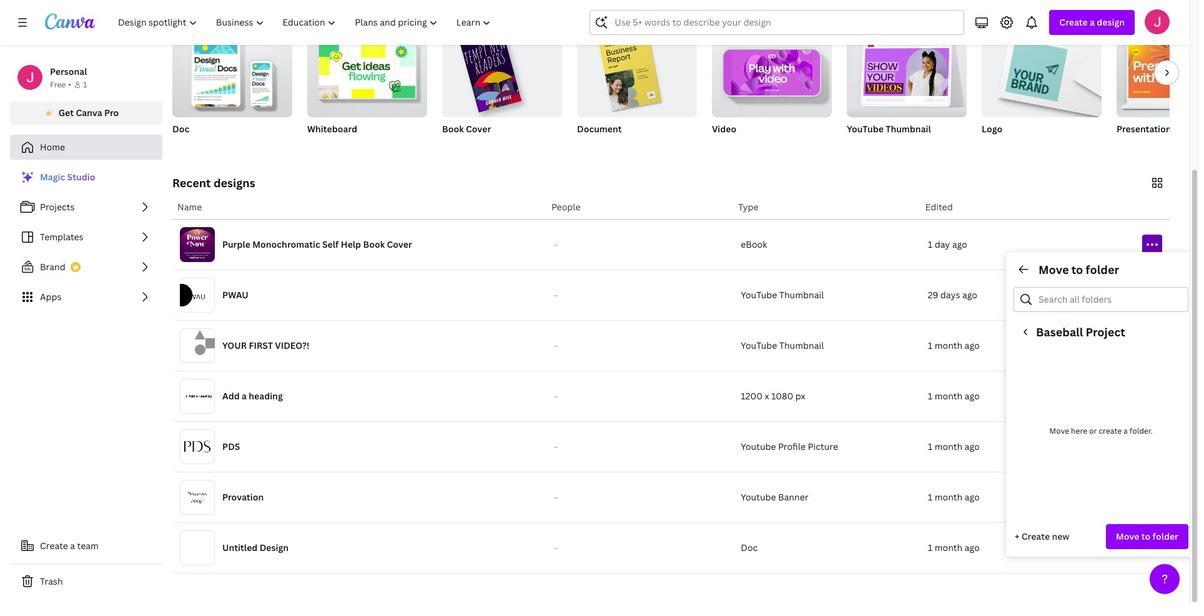 Task type: vqa. For each thing, say whether or not it's contained in the screenshot.
the top common
no



Task type: describe. For each thing, give the bounding box(es) containing it.
book inside the book cover group
[[442, 123, 464, 135]]

help
[[341, 239, 361, 250]]

cover inside the book cover group
[[466, 123, 491, 135]]

untitled
[[222, 542, 258, 554]]

video?!
[[275, 340, 309, 352]]

templates
[[40, 231, 83, 243]]

logo
[[982, 123, 1002, 135]]

1 for 1200 x 1080 px
[[928, 390, 933, 402]]

book cover
[[442, 123, 491, 135]]

+ create new button
[[1014, 525, 1071, 550]]

group for document
[[577, 27, 697, 117]]

free
[[50, 79, 66, 90]]

1 vertical spatial move
[[1049, 426, 1069, 437]]

purple monochromatic self help book cover
[[222, 239, 412, 250]]

self
[[322, 239, 339, 250]]

thumbnail for 29
[[779, 289, 824, 301]]

your
[[222, 340, 247, 352]]

-- for pds
[[554, 444, 558, 450]]

home link
[[10, 135, 162, 160]]

trash
[[40, 576, 63, 588]]

magic studio
[[40, 171, 95, 183]]

top level navigation element
[[110, 10, 502, 35]]

0 horizontal spatial folder
[[1086, 262, 1119, 277]]

1 for youtube profile picture
[[928, 441, 933, 453]]

month for thumbnail
[[935, 340, 963, 352]]

youtube thumbnail group
[[847, 27, 967, 151]]

create a team button
[[10, 534, 162, 559]]

create for create a design
[[1059, 16, 1088, 28]]

design
[[1097, 16, 1125, 28]]

video group
[[712, 27, 832, 151]]

create a design
[[1059, 16, 1125, 28]]

projects
[[40, 201, 75, 213]]

move to folder inside button
[[1116, 531, 1178, 543]]

get canva pro
[[58, 107, 119, 119]]

ago for pds
[[965, 441, 980, 453]]

0 vertical spatial to
[[259, 2, 271, 17]]

folder inside button
[[1153, 531, 1178, 543]]

whiteboard group
[[307, 27, 427, 151]]

designs
[[214, 175, 255, 190]]

create a design button
[[1049, 10, 1135, 35]]

ago for untitled design
[[965, 542, 980, 554]]

a right create
[[1124, 426, 1128, 437]]

book cover group
[[442, 27, 562, 151]]

1200 x 1080 px
[[741, 390, 805, 402]]

presentation (16:9)
[[1117, 123, 1198, 135]]

Search all folders search field
[[1039, 288, 1180, 312]]

create
[[1099, 426, 1122, 437]]

canva
[[76, 107, 102, 119]]

baseball project
[[1036, 325, 1125, 340]]

youtube banner
[[741, 492, 808, 503]]

day
[[935, 239, 950, 250]]

+
[[1015, 531, 1019, 543]]

youtube profile picture
[[741, 441, 838, 453]]

-- for purple monochromatic self help book cover
[[554, 242, 558, 248]]

-- for add a heading
[[554, 393, 558, 400]]

thumbnail for 1
[[779, 340, 824, 352]]

studio
[[67, 171, 95, 183]]

1200
[[741, 390, 763, 402]]

whiteboard
[[307, 123, 357, 135]]

provation
[[222, 492, 264, 503]]

ebook
[[741, 239, 767, 250]]

profile
[[778, 441, 806, 453]]

purple
[[222, 239, 250, 250]]

5 1 month ago from the top
[[928, 542, 980, 554]]

recent designs
[[172, 175, 255, 190]]

youtube for youtube profile picture
[[741, 441, 776, 453]]

pro
[[104, 107, 119, 119]]

first
[[249, 340, 273, 352]]

folder.
[[1130, 426, 1153, 437]]

1 horizontal spatial create
[[1022, 531, 1050, 543]]

move inside button
[[1116, 531, 1139, 543]]

doc inside group
[[172, 123, 189, 135]]

29
[[928, 289, 938, 301]]

x
[[765, 390, 769, 402]]

project
[[1086, 325, 1125, 340]]

1 month ago for banner
[[928, 492, 980, 503]]

logo group
[[982, 27, 1102, 151]]

1080
[[771, 390, 793, 402]]

free •
[[50, 79, 71, 90]]

-- for untitled design
[[554, 545, 558, 551]]

0 horizontal spatial cover
[[387, 239, 412, 250]]

apps link
[[10, 285, 162, 310]]

1 horizontal spatial doc
[[741, 542, 758, 554]]

youtube for youtube banner
[[741, 492, 776, 503]]

group for doc
[[172, 27, 292, 117]]

youtube thumbnail for 1 month ago
[[741, 340, 824, 352]]

add
[[222, 390, 240, 402]]

untitled design
[[222, 542, 289, 554]]

magic studio link
[[10, 165, 162, 190]]

might
[[195, 2, 227, 17]]



Task type: locate. For each thing, give the bounding box(es) containing it.
ago for your first video?!
[[965, 340, 980, 352]]

document group
[[577, 27, 697, 151]]

youtube for 29
[[741, 289, 777, 301]]

(16:9)
[[1173, 123, 1198, 135]]

thumbnail inside group
[[886, 123, 931, 135]]

1 month ago
[[928, 340, 980, 352], [928, 390, 980, 402], [928, 441, 980, 453], [928, 492, 980, 503], [928, 542, 980, 554]]

ago for add a heading
[[965, 390, 980, 402]]

29 days ago
[[928, 289, 977, 301]]

group for video
[[712, 27, 832, 117]]

month for banner
[[935, 492, 963, 503]]

get canva pro button
[[10, 101, 162, 125]]

2 vertical spatial youtube thumbnail
[[741, 340, 824, 352]]

1 1 month ago from the top
[[928, 340, 980, 352]]

3 group from the left
[[442, 27, 562, 117]]

document
[[577, 123, 622, 135]]

days
[[940, 289, 960, 301]]

people
[[551, 201, 580, 213]]

you might want to try...
[[172, 2, 298, 17]]

-- for provation
[[554, 495, 558, 501]]

list containing magic studio
[[10, 165, 162, 310]]

name
[[177, 201, 202, 213]]

6 group from the left
[[847, 27, 967, 117]]

8 group from the left
[[1117, 27, 1199, 117]]

2 vertical spatial thumbnail
[[779, 340, 824, 352]]

apps
[[40, 291, 61, 303]]

2 vertical spatial to
[[1141, 531, 1151, 543]]

1 vertical spatial move to folder
[[1116, 531, 1178, 543]]

youtube inside group
[[847, 123, 884, 135]]

add a heading
[[222, 390, 283, 402]]

ago for pwau
[[962, 289, 977, 301]]

create left design at the right top of page
[[1059, 16, 1088, 28]]

or
[[1089, 426, 1097, 437]]

7 -- from the top
[[554, 545, 558, 551]]

2 group from the left
[[307, 27, 427, 117]]

1 horizontal spatial to
[[1071, 262, 1083, 277]]

4 1 month ago from the top
[[928, 492, 980, 503]]

1 vertical spatial book
[[363, 239, 385, 250]]

1 vertical spatial cover
[[387, 239, 412, 250]]

video
[[712, 123, 736, 135]]

1 vertical spatial folder
[[1153, 531, 1178, 543]]

a inside button
[[70, 540, 75, 552]]

group for whiteboard
[[307, 27, 427, 117]]

book
[[442, 123, 464, 135], [363, 239, 385, 250]]

2 vertical spatial move
[[1116, 531, 1139, 543]]

move to folder button
[[1106, 525, 1188, 550]]

want
[[230, 2, 257, 17]]

group for youtube thumbnail
[[847, 27, 967, 117]]

a left "team"
[[70, 540, 75, 552]]

0 vertical spatial cover
[[466, 123, 491, 135]]

3 -- from the top
[[554, 343, 558, 349]]

templates link
[[10, 225, 162, 250]]

7 group from the left
[[982, 27, 1102, 117]]

1 vertical spatial thumbnail
[[779, 289, 824, 301]]

youtube left banner
[[741, 492, 776, 503]]

here
[[1071, 426, 1087, 437]]

0 horizontal spatial to
[[259, 2, 271, 17]]

0 vertical spatial thumbnail
[[886, 123, 931, 135]]

-
[[554, 242, 556, 248], [556, 242, 558, 248], [554, 292, 556, 299], [556, 292, 558, 299], [554, 343, 556, 349], [556, 343, 558, 349], [554, 393, 556, 400], [556, 393, 558, 400], [554, 444, 556, 450], [556, 444, 558, 450], [554, 495, 556, 501], [556, 495, 558, 501], [554, 545, 556, 551], [556, 545, 558, 551]]

0 vertical spatial youtube
[[847, 123, 884, 135]]

1 month ago for x
[[928, 390, 980, 402]]

1 for ebook
[[928, 239, 933, 250]]

create a team
[[40, 540, 99, 552]]

to
[[259, 2, 271, 17], [1071, 262, 1083, 277], [1141, 531, 1151, 543]]

1 horizontal spatial book
[[442, 123, 464, 135]]

1 for doc
[[928, 542, 933, 554]]

banner
[[778, 492, 808, 503]]

you
[[172, 2, 193, 17]]

picture
[[808, 441, 838, 453]]

2 vertical spatial youtube
[[741, 340, 777, 352]]

0 vertical spatial move to folder
[[1039, 262, 1119, 277]]

5 group from the left
[[712, 27, 832, 117]]

5 month from the top
[[935, 542, 963, 554]]

ago for purple monochromatic self help book cover
[[952, 239, 967, 250]]

pwau
[[222, 289, 248, 301]]

1 vertical spatial to
[[1071, 262, 1083, 277]]

month for x
[[935, 390, 963, 402]]

-- for pwau
[[554, 292, 558, 299]]

1 month from the top
[[935, 340, 963, 352]]

a inside 'dropdown button'
[[1090, 16, 1095, 28]]

0 horizontal spatial create
[[40, 540, 68, 552]]

brand link
[[10, 255, 162, 280]]

3 month from the top
[[935, 441, 963, 453]]

2 -- from the top
[[554, 292, 558, 299]]

4 -- from the top
[[554, 393, 558, 400]]

group for logo
[[982, 27, 1102, 117]]

brand
[[40, 261, 65, 273]]

monochromatic
[[252, 239, 320, 250]]

-- for your first video?!
[[554, 343, 558, 349]]

doc
[[172, 123, 189, 135], [741, 542, 758, 554]]

type
[[738, 201, 759, 213]]

1 youtube from the top
[[741, 441, 776, 453]]

1 vertical spatial youtube
[[741, 492, 776, 503]]

2 youtube from the top
[[741, 492, 776, 503]]

0 vertical spatial book
[[442, 123, 464, 135]]

magic
[[40, 171, 65, 183]]

cover
[[466, 123, 491, 135], [387, 239, 412, 250]]

baseball
[[1036, 325, 1083, 340]]

youtube
[[741, 441, 776, 453], [741, 492, 776, 503]]

edited
[[925, 201, 953, 213]]

recent
[[172, 175, 211, 190]]

Search search field
[[615, 11, 940, 34]]

personal
[[50, 66, 87, 77]]

px
[[795, 390, 805, 402]]

month for profile
[[935, 441, 963, 453]]

youtube
[[847, 123, 884, 135], [741, 289, 777, 301], [741, 340, 777, 352]]

team
[[77, 540, 99, 552]]

doc group
[[172, 27, 292, 151]]

try...
[[274, 2, 298, 17]]

design
[[260, 542, 289, 554]]

a for team
[[70, 540, 75, 552]]

0 vertical spatial doc
[[172, 123, 189, 135]]

your first video?!
[[222, 340, 309, 352]]

0 vertical spatial youtube
[[741, 441, 776, 453]]

get
[[58, 107, 74, 119]]

projects link
[[10, 195, 162, 220]]

0 vertical spatial move
[[1039, 262, 1069, 277]]

4 month from the top
[[935, 492, 963, 503]]

0 vertical spatial youtube thumbnail
[[847, 123, 931, 135]]

1 day ago
[[928, 239, 967, 250]]

to inside button
[[1141, 531, 1151, 543]]

thumbnail
[[886, 123, 931, 135], [779, 289, 824, 301], [779, 340, 824, 352]]

1 vertical spatial youtube
[[741, 289, 777, 301]]

create inside 'dropdown button'
[[1059, 16, 1088, 28]]

2 month from the top
[[935, 390, 963, 402]]

youtube thumbnail
[[847, 123, 931, 135], [741, 289, 824, 301], [741, 340, 824, 352]]

+ create new
[[1015, 531, 1069, 543]]

youtube thumbnail inside group
[[847, 123, 931, 135]]

1 -- from the top
[[554, 242, 558, 248]]

1 for youtube thumbnail
[[928, 340, 933, 352]]

youtube for 1
[[741, 340, 777, 352]]

None search field
[[590, 10, 964, 35]]

ago
[[952, 239, 967, 250], [962, 289, 977, 301], [965, 340, 980, 352], [965, 390, 980, 402], [965, 441, 980, 453], [965, 492, 980, 503], [965, 542, 980, 554]]

youtube thumbnail for 29 days ago
[[741, 289, 824, 301]]

move to folder
[[1039, 262, 1119, 277], [1116, 531, 1178, 543]]

0 horizontal spatial doc
[[172, 123, 189, 135]]

1 month ago for profile
[[928, 441, 980, 453]]

new
[[1052, 531, 1069, 543]]

james peterson image
[[1145, 9, 1170, 34]]

1 for youtube banner
[[928, 492, 933, 503]]

•
[[68, 79, 71, 90]]

0 horizontal spatial book
[[363, 239, 385, 250]]

5 -- from the top
[[554, 444, 558, 450]]

pds
[[222, 441, 240, 453]]

a for design
[[1090, 16, 1095, 28]]

group
[[172, 27, 292, 117], [307, 27, 427, 117], [442, 27, 562, 117], [577, 27, 697, 117], [712, 27, 832, 117], [847, 27, 967, 117], [982, 27, 1102, 117], [1117, 27, 1199, 117]]

a right the add
[[242, 390, 247, 402]]

presentation (16:9) group
[[1117, 27, 1199, 151]]

1 vertical spatial youtube thumbnail
[[741, 289, 824, 301]]

youtube left the profile
[[741, 441, 776, 453]]

doc down youtube banner
[[741, 542, 758, 554]]

2 horizontal spatial create
[[1059, 16, 1088, 28]]

group for book cover
[[442, 27, 562, 117]]

1
[[83, 79, 87, 90], [928, 239, 933, 250], [928, 340, 933, 352], [928, 390, 933, 402], [928, 441, 933, 453], [928, 492, 933, 503], [928, 542, 933, 554]]

a
[[1090, 16, 1095, 28], [242, 390, 247, 402], [1124, 426, 1128, 437], [70, 540, 75, 552]]

0 vertical spatial folder
[[1086, 262, 1119, 277]]

a left design at the right top of page
[[1090, 16, 1095, 28]]

2 horizontal spatial to
[[1141, 531, 1151, 543]]

ago for provation
[[965, 492, 980, 503]]

create left "team"
[[40, 540, 68, 552]]

2 1 month ago from the top
[[928, 390, 980, 402]]

list
[[10, 165, 162, 310]]

1 horizontal spatial cover
[[466, 123, 491, 135]]

home
[[40, 141, 65, 153]]

create for create a team
[[40, 540, 68, 552]]

heading
[[249, 390, 283, 402]]

doc up "recent"
[[172, 123, 189, 135]]

1 vertical spatial doc
[[741, 542, 758, 554]]

move here or create a folder.
[[1049, 426, 1153, 437]]

move
[[1039, 262, 1069, 277], [1049, 426, 1069, 437], [1116, 531, 1139, 543]]

1 group from the left
[[172, 27, 292, 117]]

4 group from the left
[[577, 27, 697, 117]]

trash link
[[10, 570, 162, 595]]

1 horizontal spatial folder
[[1153, 531, 1178, 543]]

presentation
[[1117, 123, 1171, 135]]

1 month ago for thumbnail
[[928, 340, 980, 352]]

6 -- from the top
[[554, 495, 558, 501]]

create right "+" at the right bottom of page
[[1022, 531, 1050, 543]]

3 1 month ago from the top
[[928, 441, 980, 453]]

a for heading
[[242, 390, 247, 402]]



